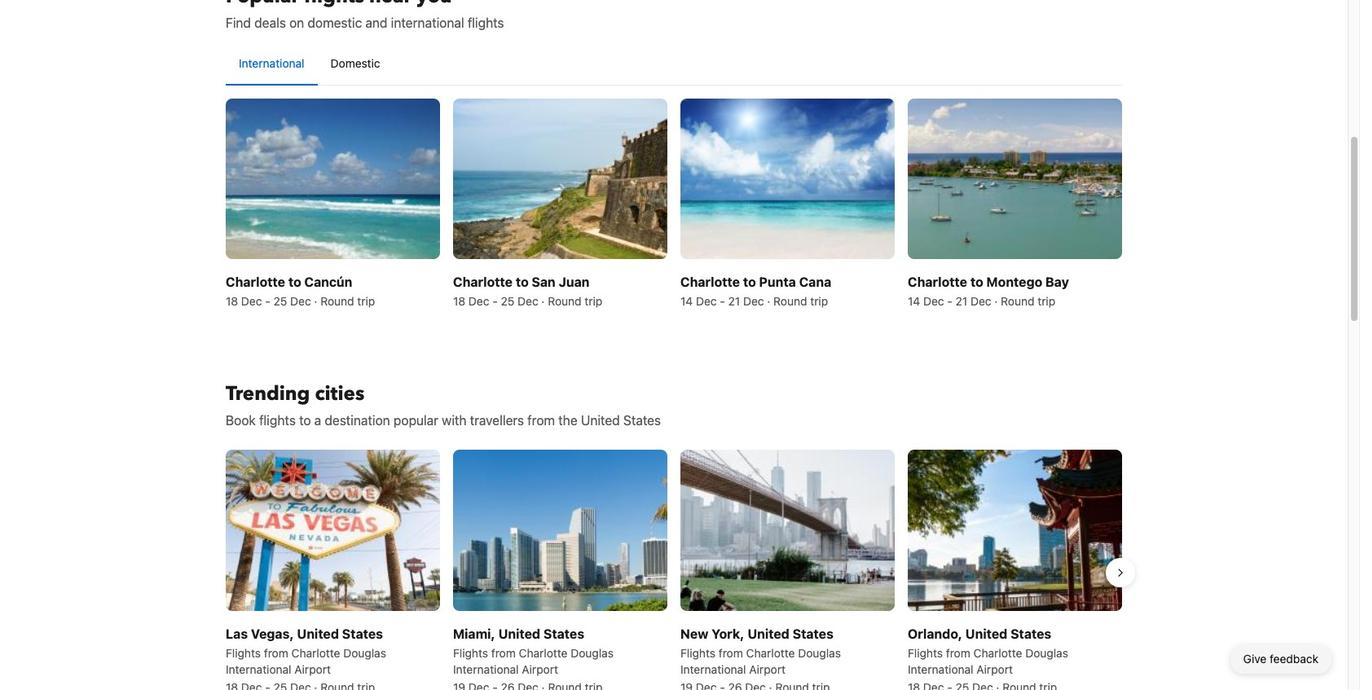 Task type: vqa. For each thing, say whether or not it's contained in the screenshot.
Orlando, United States 'image'
yes



Task type: describe. For each thing, give the bounding box(es) containing it.
7 dec from the left
[[924, 294, 944, 308]]

6 dec from the left
[[743, 294, 764, 308]]

the
[[559, 414, 578, 428]]

25 inside charlotte to cancún 18 dec - 25 dec · round trip
[[273, 294, 287, 308]]

- for charlotte to montego bay
[[948, 294, 953, 308]]

states inside new york, united states flights from charlotte douglas international airport
[[793, 626, 834, 641]]

international inside miami, united states flights from charlotte douglas international airport
[[453, 662, 519, 676]]

on
[[289, 15, 304, 30]]

destination
[[325, 414, 390, 428]]

give
[[1244, 652, 1267, 666]]

charlotte to punta cana 14 dec - 21 dec · round trip
[[681, 275, 832, 308]]

las vegas, united states image
[[226, 450, 440, 611]]

give feedback
[[1244, 652, 1319, 666]]

punta
[[759, 275, 796, 290]]

united inside miami, united states flights from charlotte douglas international airport
[[499, 626, 541, 641]]

states inside orlando, united states flights from charlotte douglas international airport
[[1011, 626, 1052, 641]]

miami,
[[453, 626, 495, 641]]

- for charlotte to punta cana
[[720, 294, 725, 308]]

cities
[[315, 381, 365, 408]]

charlotte inside charlotte to san juan 18 dec - 25 dec · round trip
[[453, 275, 513, 290]]

charlotte to montego bay 14 dec - 21 dec · round trip
[[908, 275, 1069, 308]]

charlotte inside charlotte to cancún 18 dec - 25 dec · round trip
[[226, 275, 285, 290]]

18 inside charlotte to san juan 18 dec - 25 dec · round trip
[[453, 294, 466, 308]]

charlotte inside miami, united states flights from charlotte douglas international airport
[[519, 646, 568, 660]]

flights inside las vegas, united states flights from charlotte douglas international airport
[[226, 646, 261, 660]]

trip for charlotte to montego bay
[[1038, 294, 1056, 308]]

international inside las vegas, united states flights from charlotte douglas international airport
[[226, 662, 291, 676]]

charlotte to cancún 18 dec - 25 dec · round trip
[[226, 275, 375, 308]]

- inside charlotte to cancún 18 dec - 25 dec · round trip
[[265, 294, 270, 308]]

from inside orlando, united states flights from charlotte douglas international airport
[[946, 646, 971, 660]]

21 for montego
[[956, 294, 968, 308]]

and
[[366, 15, 388, 30]]

bay
[[1046, 275, 1069, 290]]

airport inside orlando, united states flights from charlotte douglas international airport
[[977, 662, 1013, 676]]

flights inside "trending cities book flights to a destination popular with travellers from the united states"
[[259, 414, 296, 428]]

round for charlotte to montego bay
[[1001, 294, 1035, 308]]

find
[[226, 15, 251, 30]]

charlotte inside new york, united states flights from charlotte douglas international airport
[[746, 646, 795, 660]]

san
[[532, 275, 556, 290]]

14 for charlotte to montego bay
[[908, 294, 921, 308]]

airport inside miami, united states flights from charlotte douglas international airport
[[522, 662, 558, 676]]

popular
[[394, 414, 439, 428]]

a
[[314, 414, 321, 428]]

tab list containing international
[[226, 42, 1123, 86]]

new york, united states image
[[681, 450, 895, 611]]

trip for charlotte to punta cana
[[811, 294, 828, 308]]

states inside las vegas, united states flights from charlotte douglas international airport
[[342, 626, 383, 641]]

region containing las vegas, united states
[[213, 444, 1136, 690]]

las
[[226, 626, 248, 641]]

to for cancún
[[288, 275, 301, 290]]

from inside las vegas, united states flights from charlotte douglas international airport
[[264, 646, 288, 660]]

· for charlotte to punta cana
[[767, 294, 771, 308]]

trip for charlotte to san juan
[[585, 294, 603, 308]]

· for charlotte to montego bay
[[995, 294, 998, 308]]

from inside new york, united states flights from charlotte douglas international airport
[[719, 646, 743, 660]]

flights inside miami, united states flights from charlotte douglas international airport
[[453, 646, 488, 660]]

trending
[[226, 381, 310, 408]]

charlotte inside las vegas, united states flights from charlotte douglas international airport
[[292, 646, 340, 660]]

give feedback button
[[1231, 645, 1332, 674]]

united inside "trending cities book flights to a destination popular with travellers from the united states"
[[581, 414, 620, 428]]

united inside new york, united states flights from charlotte douglas international airport
[[748, 626, 790, 641]]

charlotte inside charlotte to punta cana 14 dec - 21 dec · round trip
[[681, 275, 740, 290]]

4 dec from the left
[[518, 294, 539, 308]]

airport inside new york, united states flights from charlotte douglas international airport
[[749, 662, 786, 676]]

flights inside orlando, united states flights from charlotte douglas international airport
[[908, 646, 943, 660]]

trending cities book flights to a destination popular with travellers from the united states
[[226, 381, 661, 428]]

states inside miami, united states flights from charlotte douglas international airport
[[544, 626, 585, 641]]

to for montego
[[971, 275, 984, 290]]

douglas inside miami, united states flights from charlotte douglas international airport
[[571, 646, 614, 660]]

new york, united states flights from charlotte douglas international airport
[[681, 626, 841, 676]]

cana
[[799, 275, 832, 290]]



Task type: locate. For each thing, give the bounding box(es) containing it.
· down san
[[542, 294, 545, 308]]

trip inside charlotte to san juan 18 dec - 25 dec · round trip
[[585, 294, 603, 308]]

14 for charlotte to punta cana
[[681, 294, 693, 308]]

· down cancún
[[314, 294, 317, 308]]

douglas inside new york, united states flights from charlotte douglas international airport
[[798, 646, 841, 660]]

cancún
[[304, 275, 353, 290]]

miami, united states image
[[453, 450, 668, 611]]

1 vertical spatial flights
[[259, 414, 296, 428]]

18 inside charlotte to cancún 18 dec - 25 dec · round trip
[[226, 294, 238, 308]]

find deals on domestic and international flights
[[226, 15, 504, 30]]

montego
[[987, 275, 1043, 290]]

2 21 from the left
[[956, 294, 968, 308]]

trip
[[357, 294, 375, 308], [585, 294, 603, 308], [811, 294, 828, 308], [1038, 294, 1056, 308]]

york,
[[712, 626, 745, 641]]

round down cancún
[[321, 294, 354, 308]]

miami, united states flights from charlotte douglas international airport
[[453, 626, 614, 676]]

flights down the trending
[[259, 414, 296, 428]]

new
[[681, 626, 709, 641]]

round inside charlotte to punta cana 14 dec - 21 dec · round trip
[[774, 294, 807, 308]]

from inside miami, united states flights from charlotte douglas international airport
[[491, 646, 516, 660]]

3 trip from the left
[[811, 294, 828, 308]]

5 dec from the left
[[696, 294, 717, 308]]

flights down new
[[681, 646, 716, 660]]

4 douglas from the left
[[1026, 646, 1069, 660]]

2 douglas from the left
[[571, 646, 614, 660]]

4 airport from the left
[[977, 662, 1013, 676]]

from down orlando,
[[946, 646, 971, 660]]

charlotte inside charlotte to montego bay 14 dec - 21 dec · round trip
[[908, 275, 968, 290]]

domestic
[[331, 56, 380, 70]]

2 14 from the left
[[908, 294, 921, 308]]

vegas,
[[251, 626, 294, 641]]

united
[[581, 414, 620, 428], [297, 626, 339, 641], [499, 626, 541, 641], [748, 626, 790, 641], [966, 626, 1008, 641]]

international down vegas,
[[226, 662, 291, 676]]

2 dec from the left
[[290, 294, 311, 308]]

21 inside charlotte to punta cana 14 dec - 21 dec · round trip
[[728, 294, 740, 308]]

charlotte to punta cana image
[[681, 99, 895, 259]]

to inside charlotte to montego bay 14 dec - 21 dec · round trip
[[971, 275, 984, 290]]

round
[[321, 294, 354, 308], [548, 294, 582, 308], [774, 294, 807, 308], [1001, 294, 1035, 308]]

round inside charlotte to san juan 18 dec - 25 dec · round trip
[[548, 294, 582, 308]]

to inside "trending cities book flights to a destination popular with travellers from the united states"
[[299, 414, 311, 428]]

douglas
[[343, 646, 386, 660], [571, 646, 614, 660], [798, 646, 841, 660], [1026, 646, 1069, 660]]

from
[[528, 414, 555, 428], [264, 646, 288, 660], [491, 646, 516, 660], [719, 646, 743, 660], [946, 646, 971, 660]]

1 trip from the left
[[357, 294, 375, 308]]

14 inside charlotte to punta cana 14 dec - 21 dec · round trip
[[681, 294, 693, 308]]

· down "punta"
[[767, 294, 771, 308]]

from left the
[[528, 414, 555, 428]]

dec
[[241, 294, 262, 308], [290, 294, 311, 308], [469, 294, 490, 308], [518, 294, 539, 308], [696, 294, 717, 308], [743, 294, 764, 308], [924, 294, 944, 308], [971, 294, 992, 308]]

- inside charlotte to punta cana 14 dec - 21 dec · round trip
[[720, 294, 725, 308]]

2 18 from the left
[[453, 294, 466, 308]]

3 · from the left
[[767, 294, 771, 308]]

united inside orlando, united states flights from charlotte douglas international airport
[[966, 626, 1008, 641]]

· inside charlotte to cancún 18 dec - 25 dec · round trip
[[314, 294, 317, 308]]

1 flights from the left
[[226, 646, 261, 660]]

2 - from the left
[[493, 294, 498, 308]]

21
[[728, 294, 740, 308], [956, 294, 968, 308]]

1 dec from the left
[[241, 294, 262, 308]]

0 vertical spatial flights
[[468, 15, 504, 30]]

21 for punta
[[728, 294, 740, 308]]

deals
[[255, 15, 286, 30]]

25
[[273, 294, 287, 308], [501, 294, 515, 308]]

1 - from the left
[[265, 294, 270, 308]]

1 horizontal spatial 18
[[453, 294, 466, 308]]

1 horizontal spatial flights
[[468, 15, 504, 30]]

· down the montego
[[995, 294, 998, 308]]

flights down las
[[226, 646, 261, 660]]

international down orlando,
[[908, 662, 974, 676]]

trip inside charlotte to montego bay 14 dec - 21 dec · round trip
[[1038, 294, 1056, 308]]

2 · from the left
[[542, 294, 545, 308]]

1 horizontal spatial 14
[[908, 294, 921, 308]]

flights
[[226, 646, 261, 660], [453, 646, 488, 660], [681, 646, 716, 660], [908, 646, 943, 660]]

book
[[226, 414, 256, 428]]

international
[[391, 15, 464, 30]]

region
[[213, 444, 1136, 690]]

21 inside charlotte to montego bay 14 dec - 21 dec · round trip
[[956, 294, 968, 308]]

round down 'juan'
[[548, 294, 582, 308]]

1 airport from the left
[[295, 662, 331, 676]]

14
[[681, 294, 693, 308], [908, 294, 921, 308]]

round down the montego
[[1001, 294, 1035, 308]]

charlotte to san juan 18 dec - 25 dec · round trip
[[453, 275, 603, 308]]

3 douglas from the left
[[798, 646, 841, 660]]

14 inside charlotte to montego bay 14 dec - 21 dec · round trip
[[908, 294, 921, 308]]

united right vegas,
[[297, 626, 339, 641]]

1 18 from the left
[[226, 294, 238, 308]]

orlando, united states flights from charlotte douglas international airport
[[908, 626, 1069, 676]]

to left the montego
[[971, 275, 984, 290]]

to
[[288, 275, 301, 290], [516, 275, 529, 290], [743, 275, 756, 290], [971, 275, 984, 290], [299, 414, 311, 428]]

international inside orlando, united states flights from charlotte douglas international airport
[[908, 662, 974, 676]]

· for charlotte to san juan
[[542, 294, 545, 308]]

charlotte
[[226, 275, 285, 290], [453, 275, 513, 290], [681, 275, 740, 290], [908, 275, 968, 290], [292, 646, 340, 660], [519, 646, 568, 660], [746, 646, 795, 660], [974, 646, 1023, 660]]

united right orlando,
[[966, 626, 1008, 641]]

18
[[226, 294, 238, 308], [453, 294, 466, 308]]

charlotte to cancún image
[[226, 99, 440, 259]]

charlotte inside orlando, united states flights from charlotte douglas international airport
[[974, 646, 1023, 660]]

2 trip from the left
[[585, 294, 603, 308]]

· inside charlotte to punta cana 14 dec - 21 dec · round trip
[[767, 294, 771, 308]]

to inside charlotte to punta cana 14 dec - 21 dec · round trip
[[743, 275, 756, 290]]

3 airport from the left
[[749, 662, 786, 676]]

international inside button
[[239, 56, 305, 70]]

flights down orlando,
[[908, 646, 943, 660]]

- inside charlotte to montego bay 14 dec - 21 dec · round trip
[[948, 294, 953, 308]]

flights right international
[[468, 15, 504, 30]]

4 round from the left
[[1001, 294, 1035, 308]]

8 dec from the left
[[971, 294, 992, 308]]

from down miami,
[[491, 646, 516, 660]]

united right york,
[[748, 626, 790, 641]]

1 horizontal spatial 21
[[956, 294, 968, 308]]

·
[[314, 294, 317, 308], [542, 294, 545, 308], [767, 294, 771, 308], [995, 294, 998, 308]]

round inside charlotte to montego bay 14 dec - 21 dec · round trip
[[1001, 294, 1035, 308]]

-
[[265, 294, 270, 308], [493, 294, 498, 308], [720, 294, 725, 308], [948, 294, 953, 308]]

from inside "trending cities book flights to a destination popular with travellers from the united states"
[[528, 414, 555, 428]]

1 14 from the left
[[681, 294, 693, 308]]

international
[[239, 56, 305, 70], [226, 662, 291, 676], [453, 662, 519, 676], [681, 662, 746, 676], [908, 662, 974, 676]]

airport
[[295, 662, 331, 676], [522, 662, 558, 676], [749, 662, 786, 676], [977, 662, 1013, 676]]

- inside charlotte to san juan 18 dec - 25 dec · round trip
[[493, 294, 498, 308]]

united inside las vegas, united states flights from charlotte douglas international airport
[[297, 626, 339, 641]]

las vegas, united states flights from charlotte douglas international airport
[[226, 626, 386, 676]]

3 flights from the left
[[681, 646, 716, 660]]

international down "deals"
[[239, 56, 305, 70]]

international button
[[226, 42, 318, 85]]

- for charlotte to san juan
[[493, 294, 498, 308]]

from down york,
[[719, 646, 743, 660]]

to for san
[[516, 275, 529, 290]]

2 flights from the left
[[453, 646, 488, 660]]

1 round from the left
[[321, 294, 354, 308]]

round for charlotte to san juan
[[548, 294, 582, 308]]

united right the
[[581, 414, 620, 428]]

douglas inside orlando, united states flights from charlotte douglas international airport
[[1026, 646, 1069, 660]]

charlotte to montego bay image
[[908, 99, 1123, 259]]

to left cancún
[[288, 275, 301, 290]]

4 flights from the left
[[908, 646, 943, 660]]

trip inside charlotte to punta cana 14 dec - 21 dec · round trip
[[811, 294, 828, 308]]

flights
[[468, 15, 504, 30], [259, 414, 296, 428]]

juan
[[559, 275, 590, 290]]

25 inside charlotte to san juan 18 dec - 25 dec · round trip
[[501, 294, 515, 308]]

douglas inside las vegas, united states flights from charlotte douglas international airport
[[343, 646, 386, 660]]

0 horizontal spatial 25
[[273, 294, 287, 308]]

to left "punta"
[[743, 275, 756, 290]]

to left san
[[516, 275, 529, 290]]

2 25 from the left
[[501, 294, 515, 308]]

3 round from the left
[[774, 294, 807, 308]]

· inside charlotte to montego bay 14 dec - 21 dec · round trip
[[995, 294, 998, 308]]

to for punta
[[743, 275, 756, 290]]

2 round from the left
[[548, 294, 582, 308]]

1 21 from the left
[[728, 294, 740, 308]]

round inside charlotte to cancún 18 dec - 25 dec · round trip
[[321, 294, 354, 308]]

round down "punta"
[[774, 294, 807, 308]]

tab list
[[226, 42, 1123, 86]]

1 25 from the left
[[273, 294, 287, 308]]

to left a
[[299, 414, 311, 428]]

4 trip from the left
[[1038, 294, 1056, 308]]

0 horizontal spatial 18
[[226, 294, 238, 308]]

3 - from the left
[[720, 294, 725, 308]]

travellers
[[470, 414, 524, 428]]

trip inside charlotte to cancún 18 dec - 25 dec · round trip
[[357, 294, 375, 308]]

to inside charlotte to san juan 18 dec - 25 dec · round trip
[[516, 275, 529, 290]]

1 horizontal spatial 25
[[501, 294, 515, 308]]

international down miami,
[[453, 662, 519, 676]]

states
[[624, 414, 661, 428], [342, 626, 383, 641], [544, 626, 585, 641], [793, 626, 834, 641], [1011, 626, 1052, 641]]

0 horizontal spatial flights
[[259, 414, 296, 428]]

4 · from the left
[[995, 294, 998, 308]]

domestic
[[308, 15, 362, 30]]

international down york,
[[681, 662, 746, 676]]

3 dec from the left
[[469, 294, 490, 308]]

0 horizontal spatial 14
[[681, 294, 693, 308]]

· inside charlotte to san juan 18 dec - 25 dec · round trip
[[542, 294, 545, 308]]

airport inside las vegas, united states flights from charlotte douglas international airport
[[295, 662, 331, 676]]

orlando,
[[908, 626, 963, 641]]

international inside new york, united states flights from charlotte douglas international airport
[[681, 662, 746, 676]]

charlotte to san juan image
[[453, 99, 668, 259]]

states inside "trending cities book flights to a destination popular with travellers from the united states"
[[624, 414, 661, 428]]

from down vegas,
[[264, 646, 288, 660]]

with
[[442, 414, 467, 428]]

2 airport from the left
[[522, 662, 558, 676]]

to inside charlotte to cancún 18 dec - 25 dec · round trip
[[288, 275, 301, 290]]

0 horizontal spatial 21
[[728, 294, 740, 308]]

1 douglas from the left
[[343, 646, 386, 660]]

4 - from the left
[[948, 294, 953, 308]]

round for charlotte to punta cana
[[774, 294, 807, 308]]

united right miami,
[[499, 626, 541, 641]]

orlando, united states image
[[908, 450, 1123, 611]]

flights inside new york, united states flights from charlotte douglas international airport
[[681, 646, 716, 660]]

feedback
[[1270, 652, 1319, 666]]

domestic button
[[318, 42, 393, 85]]

flights down miami,
[[453, 646, 488, 660]]

1 · from the left
[[314, 294, 317, 308]]



